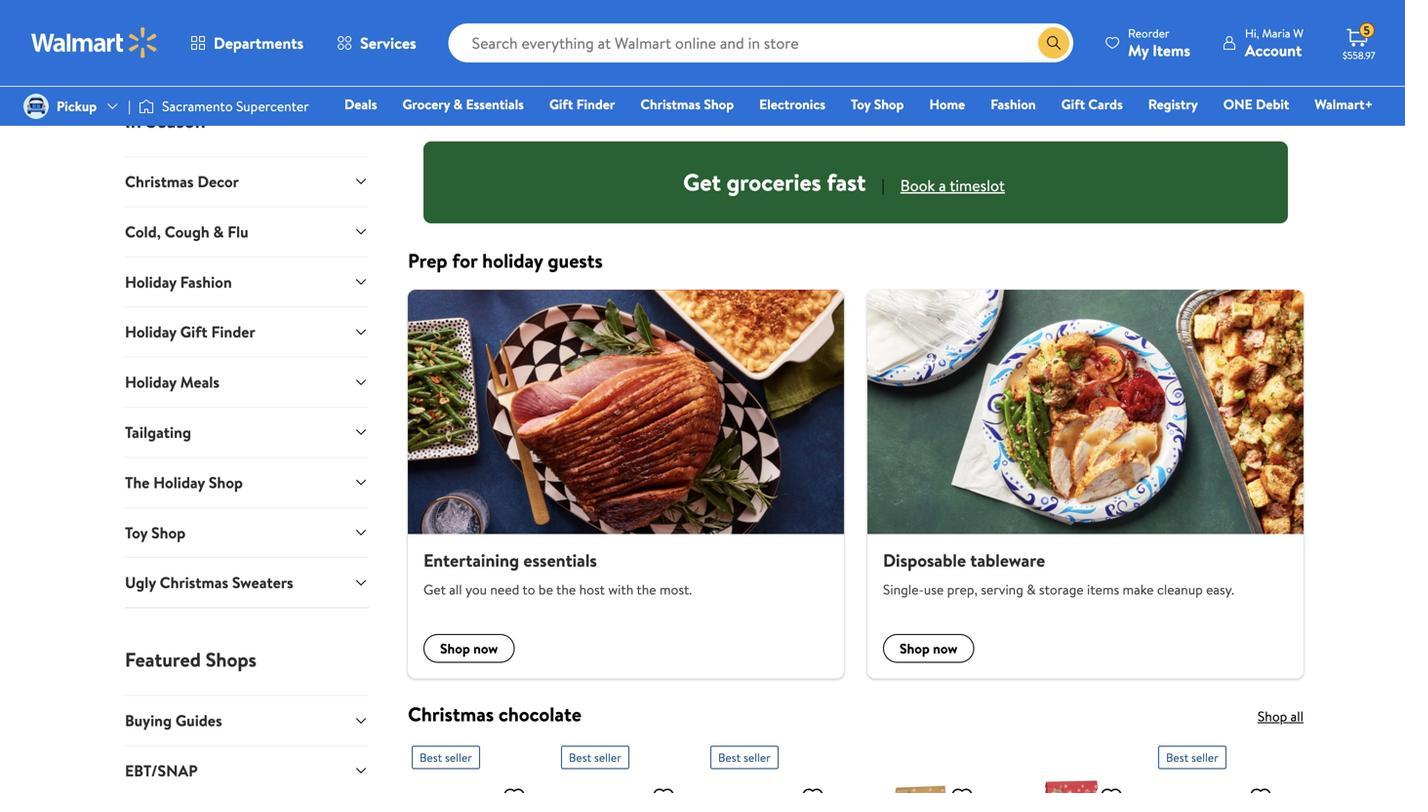 Task type: locate. For each thing, give the bounding box(es) containing it.
list containing entertaining essentials
[[396, 290, 1316, 679]]

finder up holiday meals dropdown button
[[211, 321, 255, 343]]

0 vertical spatial &
[[453, 95, 463, 114]]

get
[[683, 166, 721, 199], [424, 580, 446, 599]]

3 best from the left
[[718, 750, 741, 766]]

get left you
[[424, 580, 446, 599]]

shop all link
[[1258, 707, 1304, 726]]

essentials
[[524, 549, 597, 573]]

0 vertical spatial 2-day shipping
[[864, 21, 937, 38]]

best seller up m&m's milk chocolate christmas candy - 10 oz bag image
[[1166, 750, 1219, 766]]

best up hershey's kisses milk chocolate christmas candy, bag 10.1 oz image
[[420, 750, 442, 766]]

2 seller from the left
[[594, 750, 622, 766]]

a
[[939, 175, 946, 196]]

1 horizontal spatial gift
[[549, 95, 573, 114]]

day up toy shop link
[[874, 21, 892, 38]]

product group
[[412, 0, 534, 109], [711, 0, 833, 109], [1009, 0, 1131, 109], [1159, 0, 1281, 109], [412, 739, 534, 794], [561, 739, 683, 794], [711, 739, 833, 794], [1159, 739, 1281, 794]]

cleanup
[[1157, 580, 1203, 599]]

2-
[[864, 21, 874, 38], [714, 81, 725, 98]]

easy.
[[1206, 580, 1235, 599]]

0 horizontal spatial day
[[581, 27, 599, 44]]

shop up add to favorites list, m&m's milk chocolate christmas candy - 10 oz bag image on the bottom
[[1258, 707, 1288, 726]]

need
[[490, 580, 520, 599]]

2- up toy shop link
[[864, 21, 874, 38]]

shop now inside entertaining essentials list item
[[440, 639, 498, 659]]

0 horizontal spatial get
[[424, 580, 446, 599]]

0 horizontal spatial toy
[[125, 522, 148, 543]]

2 horizontal spatial gift
[[1062, 95, 1085, 114]]

0 horizontal spatial the
[[556, 580, 576, 599]]

day down walmart site-wide search box
[[725, 81, 742, 98]]

0 horizontal spatial gift
[[180, 321, 208, 343]]

1 vertical spatial fashion
[[180, 271, 232, 293]]

sacramento
[[162, 97, 233, 116]]

manufacturer offer
[[745, 0, 814, 26]]

buying
[[125, 710, 172, 732]]

1 vertical spatial 2-
[[714, 81, 725, 98]]

shop now for disposable
[[900, 639, 958, 659]]

1 horizontal spatial day
[[725, 81, 742, 98]]

1 vertical spatial all
[[1291, 707, 1304, 726]]

christmas right gift finder link
[[641, 95, 701, 114]]

1 horizontal spatial shop now
[[900, 639, 958, 659]]

& left flu
[[213, 221, 224, 242]]

best seller
[[420, 750, 472, 766], [569, 750, 622, 766], [718, 750, 771, 766], [1166, 750, 1219, 766]]

now down you
[[473, 639, 498, 659]]

2 shop now from the left
[[900, 639, 958, 659]]

1 horizontal spatial fashion
[[991, 95, 1036, 114]]

5
[[1364, 22, 1370, 39]]

2 best seller from the left
[[569, 750, 622, 766]]

shop now inside disposable tableware list item
[[900, 639, 958, 659]]

shop down you
[[440, 639, 470, 659]]

now inside disposable tableware list item
[[933, 639, 958, 659]]

shop now down you
[[440, 639, 498, 659]]

christmas right ugly
[[160, 572, 228, 594]]

1 horizontal spatial get
[[683, 166, 721, 199]]

hershey's kisses milk chocolate christmas candy, bag 10.1 oz image
[[412, 778, 534, 794]]

fashion up holiday gift finder
[[180, 271, 232, 293]]

cards
[[1089, 95, 1123, 114]]

4 best seller from the left
[[1166, 750, 1219, 766]]

prep for holiday guests
[[408, 247, 603, 274]]

shop now for entertaining
[[440, 639, 498, 659]]

shop down the holiday shop
[[151, 522, 186, 543]]

holiday left meals
[[125, 371, 176, 393]]

1 horizontal spatial pickup
[[714, 54, 748, 71]]

0 horizontal spatial &
[[213, 221, 224, 242]]

the right be
[[556, 580, 576, 599]]

add to favorites list, hershey's kisses milk chocolate christmas candy, bag 10.1 oz image
[[503, 785, 526, 794]]

timeslot
[[950, 175, 1005, 196]]

1 best seller from the left
[[420, 750, 472, 766]]

toy right 'electronics' link
[[851, 95, 871, 114]]

gift up meals
[[180, 321, 208, 343]]

in season
[[125, 107, 206, 134]]

entertaining essentials get all you need to be the host with the most.
[[424, 549, 692, 599]]

w
[[1294, 25, 1304, 41]]

best seller up queen anne milk chocolate cordial cherries, 6.6 oz box, 10 pieces image
[[569, 750, 622, 766]]

& right the grocery
[[453, 95, 463, 114]]

2 best from the left
[[569, 750, 592, 766]]

toy
[[851, 95, 871, 114], [125, 522, 148, 543]]

gift for gift cards
[[1062, 95, 1085, 114]]

shipping down the delivery
[[745, 81, 787, 98]]

$558.97
[[1343, 49, 1376, 62]]

0 vertical spatial pickup
[[714, 54, 748, 71]]

0 vertical spatial |
[[128, 97, 131, 116]]

1 vertical spatial &
[[213, 221, 224, 242]]

seller for m&m's milk chocolate christmas candy - 10 oz bag image
[[1192, 750, 1219, 766]]

add to favorites list, lindt lindor assorted chocolate candy truffles, 8.5 oz. bag image
[[951, 785, 974, 794]]

walmart image
[[31, 27, 158, 59]]

ugly christmas sweaters button
[[125, 557, 369, 608]]

3 best seller from the left
[[718, 750, 771, 766]]

&
[[453, 95, 463, 114], [213, 221, 224, 242], [1027, 580, 1036, 599]]

 image
[[139, 97, 154, 116]]

christmas for christmas shop
[[641, 95, 701, 114]]

buying guides button
[[125, 695, 369, 746]]

toy shop up ugly
[[125, 522, 186, 543]]

& inside disposable tableware single-use prep, serving & storage items make cleanup easy.
[[1027, 580, 1036, 599]]

book a timeslot
[[901, 175, 1005, 196]]

seller up reese's milk chocolate peanut butter snack size trees christmas candy, bag 9.6 oz image
[[744, 750, 771, 766]]

hi,
[[1245, 25, 1260, 41]]

0 horizontal spatial fashion
[[180, 271, 232, 293]]

gift right "essentials"
[[549, 95, 573, 114]]

ebt/snap
[[125, 760, 198, 782]]

1 vertical spatial toy
[[125, 522, 148, 543]]

toy inside toy shop link
[[851, 95, 871, 114]]

2 now from the left
[[933, 639, 958, 659]]

holiday down cold,
[[125, 271, 176, 293]]

0 horizontal spatial shop now
[[440, 639, 498, 659]]

now inside entertaining essentials list item
[[473, 639, 498, 659]]

 image
[[23, 94, 49, 119]]

1 the from the left
[[556, 580, 576, 599]]

1 best from the left
[[420, 750, 442, 766]]

0 horizontal spatial shipping
[[601, 27, 643, 44]]

0 vertical spatial all
[[449, 580, 462, 599]]

finder down 3+ day shipping
[[577, 95, 615, 114]]

essentials
[[466, 95, 524, 114]]

0 vertical spatial toy
[[851, 95, 871, 114]]

shipping right 3+
[[601, 27, 643, 44]]

guests
[[548, 247, 603, 274]]

decor
[[197, 171, 239, 192]]

holiday up holiday meals
[[125, 321, 176, 343]]

1 horizontal spatial 2-
[[864, 21, 874, 38]]

holiday for holiday gift finder
[[125, 321, 176, 343]]

1 seller from the left
[[445, 750, 472, 766]]

shop
[[704, 95, 734, 114], [874, 95, 904, 114], [209, 472, 243, 493], [151, 522, 186, 543], [440, 639, 470, 659], [900, 639, 930, 659], [1258, 707, 1288, 726]]

ugly
[[125, 572, 156, 594]]

featured
[[125, 646, 201, 674]]

2 vertical spatial &
[[1027, 580, 1036, 599]]

christmas shop
[[641, 95, 734, 114]]

best up queen anne milk chocolate cordial cherries, 6.6 oz box, 10 pieces image
[[569, 750, 592, 766]]

2-day shipping up toy shop link
[[864, 21, 937, 38]]

most.
[[660, 580, 692, 599]]

shipping up home
[[895, 21, 937, 38]]

4 seller from the left
[[1192, 750, 1219, 766]]

list
[[396, 290, 1316, 679]]

services button
[[320, 20, 433, 66]]

ebt/snap button
[[125, 746, 369, 794]]

seller up hershey's kisses milk chocolate christmas candy, bag 10.1 oz image
[[445, 750, 472, 766]]

shop inside disposable tableware list item
[[900, 639, 930, 659]]

shop left home
[[874, 95, 904, 114]]

now down use on the bottom right of the page
[[933, 639, 958, 659]]

finder inside dropdown button
[[211, 321, 255, 343]]

1 horizontal spatial toy shop
[[851, 95, 904, 114]]

| left book
[[882, 175, 885, 196]]

2 horizontal spatial &
[[1027, 580, 1036, 599]]

shop down single-
[[900, 639, 930, 659]]

4 best from the left
[[1166, 750, 1189, 766]]

shop inside entertaining essentials list item
[[440, 639, 470, 659]]

1 shop now from the left
[[440, 639, 498, 659]]

toy shop left home
[[851, 95, 904, 114]]

seller for hershey's kisses milk chocolate christmas candy, bag 10.1 oz image
[[445, 750, 472, 766]]

1 horizontal spatial the
[[637, 580, 656, 599]]

1 vertical spatial get
[[424, 580, 446, 599]]

disposable tableware list item
[[856, 290, 1316, 679]]

3 seller from the left
[[744, 750, 771, 766]]

1 horizontal spatial toy
[[851, 95, 871, 114]]

0 horizontal spatial toy shop
[[125, 522, 186, 543]]

entertaining
[[424, 549, 519, 573]]

| left the season
[[128, 97, 131, 116]]

host
[[579, 580, 605, 599]]

sacramento supercenter
[[162, 97, 309, 116]]

holiday right the the
[[153, 472, 205, 493]]

the
[[556, 580, 576, 599], [637, 580, 656, 599]]

use
[[924, 580, 944, 599]]

seller up queen anne milk chocolate cordial cherries, 6.6 oz box, 10 pieces image
[[594, 750, 622, 766]]

best seller up reese's milk chocolate peanut butter snack size trees christmas candy, bag 9.6 oz image
[[718, 750, 771, 766]]

groceries
[[727, 166, 821, 199]]

fashion right home link
[[991, 95, 1036, 114]]

in
[[125, 107, 141, 134]]

all inside entertaining essentials get all you need to be the host with the most.
[[449, 580, 462, 599]]

1 horizontal spatial now
[[933, 639, 958, 659]]

1 vertical spatial toy shop
[[125, 522, 186, 543]]

seller for queen anne milk chocolate cordial cherries, 6.6 oz box, 10 pieces image
[[594, 750, 622, 766]]

2-day shipping down the delivery
[[714, 81, 787, 98]]

seller up m&m's milk chocolate christmas candy - 10 oz bag image
[[1192, 750, 1219, 766]]

& right serving
[[1027, 580, 1036, 599]]

disposable
[[883, 549, 966, 573]]

items
[[1087, 580, 1120, 599]]

1 vertical spatial finder
[[211, 321, 255, 343]]

best seller up hershey's kisses milk chocolate christmas candy, bag 10.1 oz image
[[420, 750, 472, 766]]

0 horizontal spatial finder
[[211, 321, 255, 343]]

1 horizontal spatial all
[[1291, 707, 1304, 726]]

best up reese's milk chocolate peanut butter snack size trees christmas candy, bag 9.6 oz image
[[718, 750, 741, 766]]

gift left cards
[[1062, 95, 1085, 114]]

1 now from the left
[[473, 639, 498, 659]]

add to favorites list, m&m's milk chocolate christmas candy - 10 oz bag image
[[1249, 785, 1273, 794]]

ugly christmas sweaters
[[125, 572, 293, 594]]

grocery
[[403, 95, 450, 114]]

pickup left the in at the left of the page
[[57, 97, 97, 116]]

gift cards link
[[1053, 94, 1132, 115]]

shops
[[206, 646, 257, 674]]

shop left 'electronics' link
[[704, 95, 734, 114]]

0 horizontal spatial 2-
[[714, 81, 725, 98]]

prep,
[[947, 580, 978, 599]]

1 horizontal spatial shipping
[[745, 81, 787, 98]]

single-
[[883, 580, 924, 599]]

0 vertical spatial finder
[[577, 95, 615, 114]]

2 the from the left
[[637, 580, 656, 599]]

fast
[[827, 166, 866, 199]]

0 horizontal spatial |
[[128, 97, 131, 116]]

day right 3+
[[581, 27, 599, 44]]

shop now down use on the bottom right of the page
[[900, 639, 958, 659]]

christmas up cold,
[[125, 171, 194, 192]]

1 vertical spatial pickup
[[57, 97, 97, 116]]

the holiday shop button
[[125, 457, 369, 507]]

shipping inside the product group
[[745, 81, 787, 98]]

toy inside toy shop dropdown button
[[125, 522, 148, 543]]

christmas
[[641, 95, 701, 114], [125, 171, 194, 192], [160, 572, 228, 594], [408, 701, 494, 728]]

toy shop button
[[125, 507, 369, 557]]

0 horizontal spatial 2-day shipping
[[714, 81, 787, 98]]

chocolate
[[499, 701, 582, 728]]

0 vertical spatial get
[[683, 166, 721, 199]]

0 vertical spatial 2-
[[864, 21, 874, 38]]

the right with
[[637, 580, 656, 599]]

0 horizontal spatial all
[[449, 580, 462, 599]]

featured shops
[[125, 646, 257, 674]]

0 horizontal spatial now
[[473, 639, 498, 659]]

1 horizontal spatial |
[[882, 175, 885, 196]]

gift inside dropdown button
[[180, 321, 208, 343]]

best up m&m's milk chocolate christmas candy - 10 oz bag image
[[1166, 750, 1189, 766]]

best
[[420, 750, 442, 766], [569, 750, 592, 766], [718, 750, 741, 766], [1166, 750, 1189, 766]]

2- down walmart site-wide search box
[[714, 81, 725, 98]]

christmas up hershey's kisses milk chocolate christmas candy, bag 10.1 oz image
[[408, 701, 494, 728]]

1 horizontal spatial &
[[453, 95, 463, 114]]

best seller for hershey's kisses milk chocolate christmas candy, bag 10.1 oz image
[[420, 750, 472, 766]]

pickup left the delivery
[[714, 54, 748, 71]]

& inside dropdown button
[[213, 221, 224, 242]]

get left groceries
[[683, 166, 721, 199]]

gift
[[549, 95, 573, 114], [1062, 95, 1085, 114], [180, 321, 208, 343]]

toy down the the
[[125, 522, 148, 543]]

seller
[[445, 750, 472, 766], [594, 750, 622, 766], [744, 750, 771, 766], [1192, 750, 1219, 766]]

christmas decor button
[[125, 156, 369, 206]]

debit
[[1256, 95, 1290, 114]]



Task type: vqa. For each thing, say whether or not it's contained in the screenshot.
3rd best seller from the right
yes



Task type: describe. For each thing, give the bounding box(es) containing it.
one debit link
[[1215, 94, 1298, 115]]

sweaters
[[232, 572, 293, 594]]

best seller for queen anne milk chocolate cordial cherries, 6.6 oz box, 10 pieces image
[[569, 750, 622, 766]]

add to favorites list, reese's milk chocolate peanut butter snack size trees christmas candy, bag 9.6 oz image
[[801, 785, 825, 794]]

services
[[360, 32, 416, 54]]

holiday fashion
[[125, 271, 232, 293]]

flu
[[228, 221, 249, 242]]

best for m&m's milk chocolate christmas candy - 10 oz bag image
[[1166, 750, 1189, 766]]

holiday fashion button
[[125, 256, 369, 307]]

best for queen anne milk chocolate cordial cherries, 6.6 oz box, 10 pieces image
[[569, 750, 592, 766]]

1 vertical spatial |
[[882, 175, 885, 196]]

0 horizontal spatial pickup
[[57, 97, 97, 116]]

hi, maria w account
[[1245, 25, 1304, 61]]

to
[[523, 580, 535, 599]]

toy shop inside dropdown button
[[125, 522, 186, 543]]

one
[[1224, 95, 1253, 114]]

holiday for holiday fashion
[[125, 271, 176, 293]]

best for reese's milk chocolate peanut butter snack size trees christmas candy, bag 9.6 oz image
[[718, 750, 741, 766]]

2 horizontal spatial day
[[874, 21, 892, 38]]

deals link
[[336, 94, 386, 115]]

holiday for holiday meals
[[125, 371, 176, 393]]

0 vertical spatial fashion
[[991, 95, 1036, 114]]

registry link
[[1140, 94, 1207, 115]]

get groceries fast
[[683, 166, 866, 199]]

meals
[[180, 371, 220, 393]]

cold, cough & flu button
[[125, 206, 369, 256]]

0 vertical spatial toy shop
[[851, 95, 904, 114]]

lindt lindor assorted chocolate candy truffles, 8.5 oz. bag image
[[860, 778, 982, 794]]

tailgating
[[125, 422, 191, 443]]

cough
[[165, 221, 210, 242]]

1 horizontal spatial finder
[[577, 95, 615, 114]]

christmas for christmas chocolate
[[408, 701, 494, 728]]

be
[[539, 580, 553, 599]]

departments button
[[174, 20, 320, 66]]

reorder
[[1128, 25, 1170, 41]]

m&m's milk chocolate christmas candy - 10 oz bag image
[[1159, 778, 1281, 794]]

shop all
[[1258, 707, 1304, 726]]

prep
[[408, 247, 448, 274]]

3+ day shipping
[[565, 27, 643, 44]]

tableware
[[971, 549, 1045, 573]]

search icon image
[[1046, 35, 1062, 51]]

holiday
[[482, 247, 543, 274]]

shop up toy shop dropdown button
[[209, 472, 243, 493]]

reorder my items
[[1128, 25, 1191, 61]]

book a timeslot link
[[901, 175, 1005, 198]]

3+
[[565, 27, 578, 44]]

entertaining essentials list item
[[396, 290, 856, 679]]

maria
[[1262, 25, 1291, 41]]

get inside entertaining essentials get all you need to be the host with the most.
[[424, 580, 446, 599]]

manufacturer
[[745, 0, 814, 10]]

best seller for m&m's milk chocolate christmas candy - 10 oz bag image
[[1166, 750, 1219, 766]]

the
[[125, 472, 150, 493]]

electronics link
[[751, 94, 835, 115]]

guides
[[176, 710, 222, 732]]

holiday gift finder
[[125, 321, 255, 343]]

fashion inside dropdown button
[[180, 271, 232, 293]]

now for entertaining
[[473, 639, 498, 659]]

gift finder link
[[541, 94, 624, 115]]

holiday meals button
[[125, 357, 369, 407]]

grocery & essentials link
[[394, 94, 533, 115]]

best for hershey's kisses milk chocolate christmas candy, bag 10.1 oz image
[[420, 750, 442, 766]]

best seller for reese's milk chocolate peanut butter snack size trees christmas candy, bag 9.6 oz image
[[718, 750, 771, 766]]

book
[[901, 175, 935, 196]]

2 horizontal spatial shipping
[[895, 21, 937, 38]]

1 vertical spatial 2-day shipping
[[714, 81, 787, 98]]

seller for reese's milk chocolate peanut butter snack size trees christmas candy, bag 9.6 oz image
[[744, 750, 771, 766]]

home
[[930, 95, 965, 114]]

disposable tableware single-use prep, serving & storage items make cleanup easy.
[[883, 549, 1235, 599]]

my
[[1128, 40, 1149, 61]]

electronics
[[759, 95, 826, 114]]

you
[[466, 580, 487, 599]]

add to favorites list, lindt lindor holiday milk chocolate candy truffles, 8.5 oz. bag image
[[1100, 785, 1123, 794]]

christmas for christmas decor
[[125, 171, 194, 192]]

registry
[[1149, 95, 1198, 114]]

add to favorites list, queen anne milk chocolate cordial cherries, 6.6 oz box, 10 pieces image
[[652, 785, 675, 794]]

the holiday shop
[[125, 472, 243, 493]]

cold, cough & flu
[[125, 221, 249, 242]]

1 horizontal spatial 2-day shipping
[[864, 21, 937, 38]]

product group containing manufacturer offer
[[711, 0, 833, 109]]

holiday gift finder button
[[125, 307, 369, 357]]

lindt lindor holiday milk chocolate candy truffles, 8.5 oz. bag image
[[1009, 778, 1131, 794]]

walmart+
[[1315, 95, 1373, 114]]

now for disposable
[[933, 639, 958, 659]]

queen anne milk chocolate cordial cherries, 6.6 oz box, 10 pieces image
[[561, 778, 683, 794]]

Search search field
[[449, 23, 1074, 62]]

departments
[[214, 32, 304, 54]]

deals
[[345, 95, 377, 114]]

delivery
[[760, 54, 802, 71]]

with
[[608, 580, 634, 599]]

grocery & essentials
[[403, 95, 524, 114]]

walmart+ link
[[1306, 94, 1382, 115]]

christmas chocolate
[[408, 701, 582, 728]]

tailgating button
[[125, 407, 369, 457]]

cold,
[[125, 221, 161, 242]]

serving
[[981, 580, 1024, 599]]

reese's milk chocolate peanut butter snack size trees christmas candy, bag 9.6 oz image
[[711, 778, 833, 794]]

gift for gift finder
[[549, 95, 573, 114]]

christmas decor
[[125, 171, 239, 192]]

account
[[1245, 40, 1302, 61]]

for
[[452, 247, 478, 274]]

buying guides
[[125, 710, 222, 732]]

Walmart Site-Wide search field
[[449, 23, 1074, 62]]

christmas shop link
[[632, 94, 743, 115]]

offer
[[745, 10, 770, 26]]

items
[[1153, 40, 1191, 61]]

one debit
[[1224, 95, 1290, 114]]

make
[[1123, 580, 1154, 599]]

gift finder
[[549, 95, 615, 114]]



